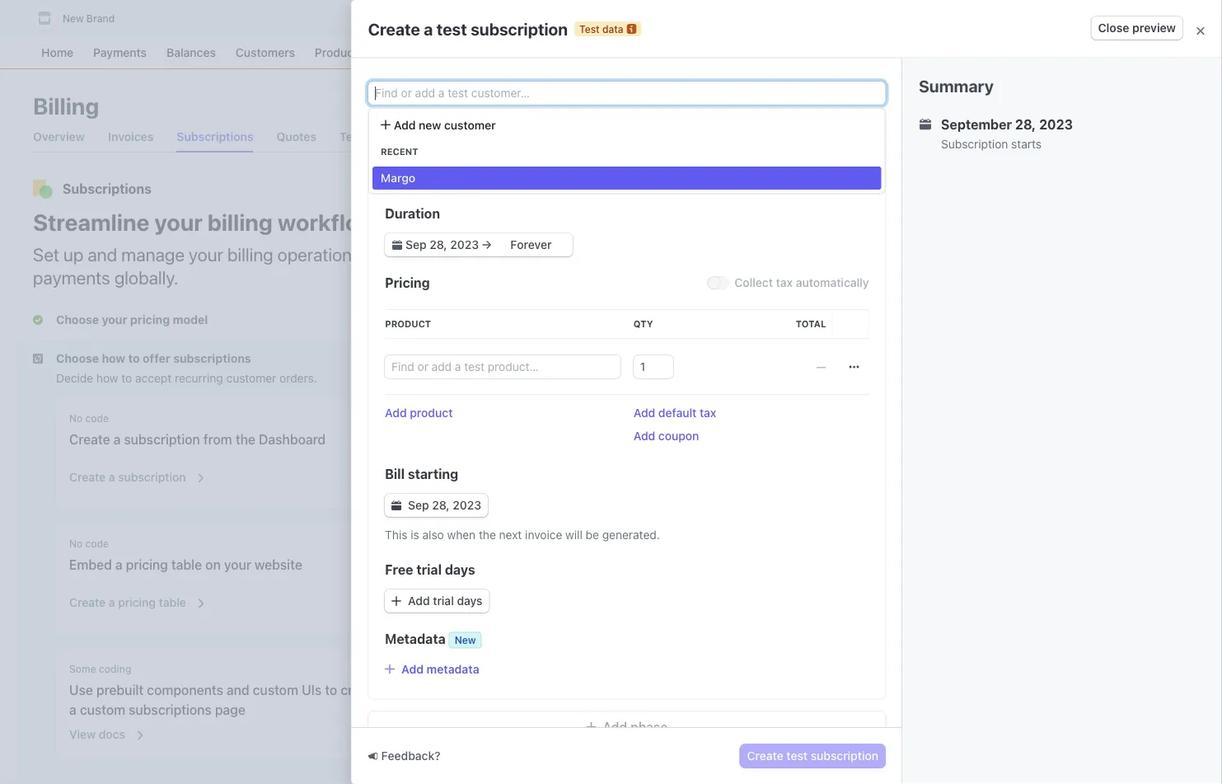 Task type: describe. For each thing, give the bounding box(es) containing it.
28, for september
[[1016, 116, 1037, 132]]

checkout
[[422, 577, 480, 592]]

recent button
[[369, 139, 885, 165]]

is
[[410, 528, 419, 541]]

a inside no code create a subscription from the dashboard
[[113, 432, 121, 447]]

effortlessly
[[835, 272, 894, 286]]

on inside low code offer subscriptions on your website with a checkout integration
[[543, 557, 558, 573]]

upgrade
[[842, 390, 889, 404]]

use
[[69, 682, 93, 698]]

automatically
[[796, 275, 869, 289]]

capture
[[385, 243, 444, 265]]

docs for a
[[99, 728, 125, 741]]

be
[[586, 528, 599, 541]]

components
[[147, 682, 223, 698]]

low code offer subscriptions on your website with a checkout integration
[[422, 538, 680, 592]]

create inside "button"
[[69, 596, 106, 609]]

subscription details
[[368, 146, 523, 165]]

link inside the 'no code share a payment link with your customers'
[[528, 432, 549, 447]]

feedback? button
[[368, 748, 441, 764]]

this
[[385, 528, 407, 541]]

add for add coupon
[[633, 429, 655, 442]]

discounts,
[[1023, 258, 1078, 272]]

1 vertical spatial billing
[[227, 243, 273, 265]]

0 horizontal spatial accept
[[135, 371, 172, 385]]

add trial days button
[[385, 589, 489, 612]]

payments inside billing starter 0.5% on recurring payments create subscriptions, offer trials or discounts, and effortlessly manage recurring billing.
[[933, 238, 985, 252]]

close
[[1099, 21, 1130, 35]]

website inside no code embed a pricing table on your website
[[255, 557, 302, 573]]

0.5%
[[835, 238, 862, 252]]

bill  starting
[[385, 466, 458, 481]]

also
[[422, 528, 444, 541]]

recurring for billing scale 0.8% on recurring payments and one-time invoice payments automate quoting, subscription billing, invoicing, revenue recovery, and revenue recognition.
[[882, 325, 930, 339]]

0 vertical spatial test
[[437, 19, 467, 38]]

a inside the 'no code share a payment link with your customers'
[[460, 432, 468, 447]]

streamline your billing workflows set up and manage your billing operations to capture more revenue and accept recurring payments globally.
[[33, 208, 721, 288]]

how for choose
[[102, 352, 125, 365]]

0 horizontal spatial pricing
[[385, 275, 430, 290]]

september 28, 2023 subscription starts
[[942, 116, 1073, 150]]

1 horizontal spatial revenue
[[910, 359, 952, 373]]

0 vertical spatial billing
[[208, 208, 273, 235]]

test data
[[588, 70, 635, 80]]

create test subscription for create test subscription button on the bottom of page
[[747, 749, 879, 763]]

2023 for sep
[[453, 498, 481, 512]]

to inside some coding use prebuilt components and custom uis to create a custom subscriptions page
[[325, 682, 337, 698]]

1 vertical spatial invoice
[[525, 528, 562, 541]]

docs for integration
[[451, 602, 478, 616]]

trials
[[980, 258, 1006, 272]]

billing,
[[1005, 345, 1040, 359]]

svg image for free trial days
[[391, 596, 401, 606]]

code for embed
[[85, 538, 109, 550]]

to inside 'dropdown button'
[[128, 352, 140, 365]]

create inside billing starter 0.5% on recurring payments create subscriptions, offer trials or discounts, and effortlessly manage recurring billing.
[[835, 258, 870, 272]]

add coupon button
[[633, 427, 699, 444]]

page
[[215, 702, 246, 718]]

manage inside billing starter 0.5% on recurring payments create subscriptions, offer trials or discounts, and effortlessly manage recurring billing.
[[897, 272, 940, 286]]

start date field
[[404, 236, 480, 253]]

create a payment link button
[[412, 459, 561, 489]]

0 vertical spatial custom
[[253, 682, 298, 698]]

feedback?
[[381, 749, 441, 763]]

subscriptions inside some coding use prebuilt components and custom uis to create a custom subscriptions page
[[129, 702, 212, 718]]

your inside the 'no code share a payment link with your customers'
[[582, 432, 609, 447]]

and inside some coding use prebuilt components and custom uis to create a custom subscriptions page
[[227, 682, 250, 698]]

add phase button
[[368, 712, 885, 741]]

upgrade to scale
[[842, 390, 936, 404]]

link inside button
[[521, 470, 540, 484]]

pricing inside create a pricing table "button"
[[118, 596, 156, 609]]

2023 for september
[[1040, 116, 1073, 132]]

customer
[[368, 40, 445, 59]]

the inside no code create a subscription from the dashboard
[[236, 432, 256, 447]]

automate
[[835, 345, 886, 359]]

quoting,
[[889, 345, 933, 359]]

on inside no code embed a pricing table on your website
[[205, 557, 221, 573]]

add metadata button
[[385, 662, 479, 675]]

1 vertical spatial svg image
[[849, 362, 859, 371]]

your inside no code embed a pricing table on your website
[[224, 557, 251, 573]]

and inside billing starter 0.5% on recurring payments create subscriptions, offer trials or discounts, and effortlessly manage recurring billing.
[[1081, 258, 1101, 272]]

upgrade to scale link
[[835, 386, 942, 409]]

svg image inside add phase button
[[586, 722, 596, 732]]

customer inside add new customer button
[[444, 118, 496, 132]]

decide how to accept recurring customer orders.
[[56, 371, 317, 385]]

offer
[[422, 557, 453, 573]]

0 vertical spatial tax
[[776, 275, 793, 289]]

qty
[[633, 318, 653, 329]]

subscription inside create test subscription link
[[1062, 99, 1129, 112]]

test
[[580, 23, 600, 34]]

offer inside 'dropdown button'
[[143, 352, 170, 365]]

sep
[[408, 498, 429, 512]]

subscriptions inside 'dropdown button'
[[173, 352, 251, 365]]

embed
[[69, 557, 112, 573]]

some
[[69, 663, 96, 675]]

summary
[[919, 76, 994, 96]]

payments up 'recognition.' at the top
[[933, 325, 985, 339]]

test for create test subscription link on the right top
[[1038, 99, 1059, 112]]

create a payment link
[[422, 470, 540, 484]]

when
[[447, 528, 475, 541]]

free trial days
[[385, 561, 475, 577]]

decide
[[56, 371, 93, 385]]

subscription inside billing scale 0.8% on recurring payments and one-time invoice payments automate quoting, subscription billing, invoicing, revenue recovery, and revenue recognition.
[[936, 345, 1002, 359]]

total
[[796, 318, 826, 329]]

share
[[422, 432, 457, 447]]

add product button
[[385, 404, 453, 421]]

add coupon
[[633, 429, 699, 442]]

view docs for use prebuilt components and custom uis to create a custom subscriptions page
[[69, 728, 125, 741]]

subscription inside no code create a subscription from the dashboard
[[124, 432, 200, 447]]

data
[[612, 70, 635, 80]]

product
[[385, 318, 431, 329]]

from
[[203, 432, 232, 447]]

create a subscription button
[[59, 459, 207, 489]]

view docs button for integration
[[412, 591, 498, 621]]

recurring inside streamline your billing workflows set up and manage your billing operations to capture more revenue and accept recurring payments globally.
[[651, 243, 721, 265]]

create a subscription
[[69, 470, 186, 484]]

svg image for bill  starting
[[391, 500, 401, 510]]

create a pricing table
[[69, 596, 186, 609]]

add metadata
[[401, 662, 479, 675]]

one-
[[1011, 325, 1036, 339]]

no code embed a pricing table on your website
[[69, 538, 302, 573]]

bill
[[385, 466, 404, 481]]

export button
[[904, 94, 968, 117]]

create a test subscription
[[368, 19, 568, 38]]

view for use prebuilt components and custom uis to create a custom subscriptions page
[[69, 728, 96, 741]]

1 vertical spatial the
[[479, 528, 496, 541]]

next
[[499, 528, 522, 541]]

sep 28, 2023
[[408, 498, 481, 512]]

code for create
[[85, 413, 109, 424]]

with inside the 'no code share a payment link with your customers'
[[552, 432, 578, 447]]

0 horizontal spatial custom
[[80, 702, 125, 718]]

add for add phase
[[603, 719, 627, 734]]

default
[[658, 406, 697, 419]]

website inside low code offer subscriptions on your website with a checkout integration
[[592, 557, 640, 573]]

billing for billing scale 0.8% on recurring payments and one-time invoice payments automate quoting, subscription billing, invoicing, revenue recovery, and revenue recognition.
[[835, 303, 868, 317]]

Find or add a test customer… text field
[[368, 81, 885, 104]]

table inside "button"
[[159, 596, 186, 609]]

your inside low code offer subscriptions on your website with a checkout integration
[[562, 557, 589, 573]]

choose
[[56, 352, 99, 365]]

tax inside 'button'
[[700, 406, 716, 419]]

billing for billing starter 0.5% on recurring payments create subscriptions, offer trials or discounts, and effortlessly manage recurring billing.
[[851, 216, 885, 230]]

svg image inside filter popup button
[[846, 101, 856, 111]]

to down choose how to offer subscriptions 'dropdown button'
[[121, 371, 132, 385]]

a inside low code offer subscriptions on your website with a checkout integration
[[672, 557, 680, 573]]



Task type: locate. For each thing, give the bounding box(es) containing it.
1 vertical spatial payment
[[470, 470, 518, 484]]

some coding use prebuilt components and custom uis to create a custom subscriptions page
[[69, 663, 380, 718]]

billing scale 0.8% on recurring payments and one-time invoice payments automate quoting, subscription billing, invoicing, revenue recovery, and revenue recognition.
[[835, 303, 1155, 373]]

days up the add trial days
[[445, 561, 475, 577]]

docs down prebuilt
[[99, 728, 125, 741]]

duration
[[385, 205, 440, 221]]

margo button
[[369, 165, 885, 191]]

days for free trial days
[[445, 561, 475, 577]]

1 horizontal spatial view docs
[[422, 602, 478, 616]]

1 horizontal spatial invoice
[[1063, 325, 1100, 339]]

1 vertical spatial test
[[1038, 99, 1059, 112]]

code up embed
[[85, 538, 109, 550]]

details
[[471, 146, 523, 165]]

0 vertical spatial view docs button
[[412, 591, 498, 621]]

table down no code embed a pricing table on your website
[[159, 596, 186, 609]]

on
[[865, 238, 879, 252], [865, 325, 879, 339], [205, 557, 221, 573], [543, 557, 558, 573]]

revenue up upgrade to scale in the right of the page
[[910, 359, 952, 373]]

1 vertical spatial pricing
[[118, 596, 156, 609]]

no for embed a pricing table on your website
[[69, 538, 83, 550]]

metadata
[[426, 662, 479, 675]]

recurring up 'quoting,'
[[882, 325, 930, 339]]

tax right default
[[700, 406, 716, 419]]

1 horizontal spatial customer
[[444, 118, 496, 132]]

manage right effortlessly
[[897, 272, 940, 286]]

billing
[[33, 92, 99, 119], [851, 216, 885, 230], [835, 303, 868, 317]]

pricing down no code embed a pricing table on your website
[[118, 596, 156, 609]]

billing inside billing scale 0.8% on recurring payments and one-time invoice payments automate quoting, subscription billing, invoicing, revenue recovery, and revenue recognition.
[[835, 303, 868, 317]]

sep 28, 2023 button
[[385, 493, 488, 517]]

choose how to offer subscriptions button
[[33, 350, 254, 367]]

1 vertical spatial manage
[[897, 272, 940, 286]]

code inside no code embed a pricing table on your website
[[85, 538, 109, 550]]

add for add new customer
[[394, 118, 416, 132]]

add left phase
[[603, 719, 627, 734]]

to right upgrade
[[892, 390, 903, 404]]

add trial days
[[408, 594, 482, 607]]

payment up the create a payment link button on the bottom of page
[[471, 432, 524, 447]]

table inside no code embed a pricing table on your website
[[171, 557, 202, 573]]

recurring up subscriptions,
[[882, 238, 930, 252]]

1 horizontal spatial scale
[[906, 390, 936, 404]]

svg image left add phase
[[586, 722, 596, 732]]

workflows
[[278, 208, 390, 235]]

docs
[[451, 602, 478, 616], [99, 728, 125, 741]]

to inside streamline your billing workflows set up and manage your billing operations to capture more revenue and accept recurring payments globally.
[[365, 243, 380, 265]]

a inside "button"
[[109, 596, 115, 609]]

0.8%
[[835, 325, 862, 339]]

billing for billing
[[33, 92, 99, 119]]

revenue right invoicing,
[[1097, 345, 1139, 359]]

set
[[33, 243, 59, 265]]

invoice left the will
[[525, 528, 562, 541]]

1 vertical spatial with
[[643, 557, 669, 573]]

2 vertical spatial svg image
[[586, 722, 596, 732]]

2023 up starts
[[1040, 116, 1073, 132]]

custom
[[253, 682, 298, 698], [80, 702, 125, 718]]

0 vertical spatial view docs
[[422, 602, 478, 616]]

1 vertical spatial view docs
[[69, 728, 125, 741]]

create test subscription for create test subscription link on the right top
[[998, 99, 1129, 112]]

0 vertical spatial 28,
[[1016, 116, 1037, 132]]

0 vertical spatial subscriptions
[[173, 352, 251, 365]]

0 horizontal spatial 28,
[[432, 498, 450, 512]]

add down metadata
[[401, 662, 423, 675]]

0 horizontal spatial create test subscription
[[747, 749, 879, 763]]

subscriptions down components
[[129, 702, 212, 718]]

export
[[925, 99, 962, 112]]

0 vertical spatial pricing
[[835, 181, 880, 197]]

1 horizontal spatial view docs button
[[412, 591, 498, 621]]

with left customers
[[552, 432, 578, 447]]

view docs button up new
[[412, 591, 498, 621]]

starter
[[888, 216, 926, 230]]

0 vertical spatial manage
[[121, 243, 185, 265]]

2 vertical spatial subscriptions
[[129, 702, 212, 718]]

recent
[[381, 146, 418, 157]]

svg image
[[392, 240, 402, 249], [849, 362, 859, 371], [586, 722, 596, 732]]

0 horizontal spatial test
[[437, 19, 467, 38]]

trial inside button
[[433, 594, 454, 607]]

streamline
[[33, 208, 150, 235]]

scale down effortlessly
[[871, 303, 901, 317]]

invoice up invoicing,
[[1063, 325, 1100, 339]]

0 horizontal spatial customer
[[226, 371, 276, 385]]

offer inside billing starter 0.5% on recurring payments create subscriptions, offer trials or discounts, and effortlessly manage recurring billing.
[[952, 258, 977, 272]]

customer left orders. at the left top of page
[[226, 371, 276, 385]]

payment inside the 'no code share a payment link with your customers'
[[471, 432, 524, 447]]

scale inside billing scale 0.8% on recurring payments and one-time invoice payments automate quoting, subscription billing, invoicing, revenue recovery, and revenue recognition.
[[871, 303, 901, 317]]

0 vertical spatial how
[[102, 352, 125, 365]]

subscription inside september 28, 2023 subscription starts
[[942, 137, 1009, 150]]

test for create test subscription button on the bottom of page
[[787, 749, 808, 763]]

create inside button
[[747, 749, 784, 763]]

0 vertical spatial trial
[[416, 561, 442, 577]]

link down the 'no code share a payment link with your customers'
[[521, 470, 540, 484]]

svg image down duration
[[392, 240, 402, 249]]

add inside 'button'
[[633, 406, 655, 419]]

test inside create test subscription link
[[1038, 99, 1059, 112]]

1 horizontal spatial 28,
[[1016, 116, 1037, 132]]

revenue inside streamline your billing workflows set up and manage your billing operations to capture more revenue and accept recurring payments globally.
[[493, 243, 555, 265]]

pricing up 0.5%
[[835, 181, 880, 197]]

0 vertical spatial customer
[[444, 118, 496, 132]]

with inside low code offer subscriptions on your website with a checkout integration
[[643, 557, 669, 573]]

code inside low code offer subscriptions on your website with a checkout integration
[[443, 538, 467, 550]]

payment inside button
[[470, 470, 518, 484]]

create test subscription inside button
[[747, 749, 879, 763]]

subscriptions inside low code offer subscriptions on your website with a checkout integration
[[457, 557, 540, 573]]

coupon
[[658, 429, 699, 442]]

add up customers
[[633, 406, 655, 419]]

integration
[[484, 577, 550, 592]]

add
[[394, 118, 416, 132], [385, 406, 407, 419], [633, 406, 655, 419], [633, 429, 655, 442], [408, 594, 430, 607], [401, 662, 423, 675], [603, 719, 627, 734]]

0 vertical spatial create test subscription
[[998, 99, 1129, 112]]

no up embed
[[69, 538, 83, 550]]

code up share
[[438, 413, 461, 424]]

recurring for decide how to accept recurring customer orders.
[[175, 371, 223, 385]]

trial for free
[[416, 561, 442, 577]]

globally.
[[114, 266, 178, 288]]

subscriptions,
[[873, 258, 948, 272]]

days inside button
[[457, 594, 482, 607]]

this is also when the next invoice will be generated.
[[385, 528, 660, 541]]

code inside the 'no code share a payment link with your customers'
[[438, 413, 461, 424]]

2023 inside september 28, 2023 subscription starts
[[1040, 116, 1073, 132]]

to
[[365, 243, 380, 265], [128, 352, 140, 365], [121, 371, 132, 385], [892, 390, 903, 404], [325, 682, 337, 698]]

28, for sep
[[432, 498, 450, 512]]

code down "decide"
[[85, 413, 109, 424]]

0 horizontal spatial invoice
[[525, 528, 562, 541]]

how right "decide"
[[96, 371, 118, 385]]

2 website from the left
[[592, 557, 640, 573]]

subscriptions
[[63, 181, 152, 197]]

2023 up the when
[[453, 498, 481, 512]]

create
[[341, 682, 380, 698]]

1 vertical spatial 28,
[[432, 498, 450, 512]]

subscription inside 'create a subscription' button
[[118, 470, 186, 484]]

1 vertical spatial svg image
[[391, 500, 401, 510]]

1 horizontal spatial test
[[787, 749, 808, 763]]

1 horizontal spatial website
[[592, 557, 640, 573]]

1 vertical spatial link
[[521, 470, 540, 484]]

custom down prebuilt
[[80, 702, 125, 718]]

add for add default tax
[[633, 406, 655, 419]]

1 horizontal spatial 2023
[[1040, 116, 1073, 132]]

recurring inside billing scale 0.8% on recurring payments and one-time invoice payments automate quoting, subscription billing, invoicing, revenue recovery, and revenue recognition.
[[882, 325, 930, 339]]

no down "decide"
[[69, 413, 83, 424]]

svg image left sep
[[391, 500, 401, 510]]

view docs down the checkout
[[422, 602, 478, 616]]

1 horizontal spatial the
[[479, 528, 496, 541]]

on inside billing starter 0.5% on recurring payments create subscriptions, offer trials or discounts, and effortlessly manage recurring billing.
[[865, 238, 879, 252]]

0 vertical spatial 2023
[[1040, 116, 1073, 132]]

1 vertical spatial table
[[159, 596, 186, 609]]

coding
[[99, 663, 131, 675]]

end date field
[[493, 236, 569, 253]]

subscription down september at the right top
[[942, 137, 1009, 150]]

add inside button
[[603, 719, 627, 734]]

no up share
[[422, 413, 435, 424]]

1 vertical spatial create test subscription
[[747, 749, 879, 763]]

pricing up create a pricing table "button"
[[126, 557, 168, 573]]

subscription
[[942, 137, 1009, 150], [368, 146, 467, 165]]

1 vertical spatial subscriptions
[[457, 557, 540, 573]]

trial down low
[[416, 561, 442, 577]]

add left new
[[394, 118, 416, 132]]

how right "choose"
[[102, 352, 125, 365]]

0 vertical spatial payment
[[471, 432, 524, 447]]

add default tax
[[633, 406, 716, 419]]

28, right sep
[[432, 498, 450, 512]]

1 vertical spatial view docs button
[[59, 716, 146, 746]]

free
[[385, 561, 413, 577]]

no inside the 'no code share a payment link with your customers'
[[422, 413, 435, 424]]

the left next
[[479, 528, 496, 541]]

subscription up the margo
[[368, 146, 467, 165]]

how inside 'dropdown button'
[[102, 352, 125, 365]]

recurring for billing starter 0.5% on recurring payments create subscriptions, offer trials or discounts, and effortlessly manage recurring billing.
[[882, 238, 930, 252]]

pricing
[[126, 557, 168, 573], [118, 596, 156, 609]]

add for add product
[[385, 406, 407, 419]]

0 vertical spatial docs
[[451, 602, 478, 616]]

0 vertical spatial billing
[[33, 92, 99, 119]]

—
[[816, 359, 826, 373]]

add default tax button
[[633, 404, 716, 421]]

filter button
[[840, 94, 897, 117]]

create inside no code create a subscription from the dashboard
[[69, 432, 110, 447]]

None text field
[[633, 355, 673, 378]]

add new customer button
[[369, 112, 885, 139]]

add left 'product'
[[385, 406, 407, 419]]

payment up the sep 28, 2023
[[470, 470, 518, 484]]

0 vertical spatial offer
[[952, 258, 977, 272]]

0 vertical spatial scale
[[871, 303, 901, 317]]

accept down "choose how to offer subscriptions"
[[135, 371, 172, 385]]

svg image down 'automate'
[[849, 362, 859, 371]]

1 vertical spatial billing
[[851, 216, 885, 230]]

0 horizontal spatial revenue
[[493, 243, 555, 265]]

offer
[[952, 258, 977, 272], [143, 352, 170, 365]]

add for add trial days
[[408, 594, 430, 607]]

0 vertical spatial invoice
[[1063, 325, 1100, 339]]

svg image left 'filter' at the right top of the page
[[846, 101, 856, 111]]

accept inside streamline your billing workflows set up and manage your billing operations to capture more revenue and accept recurring payments globally.
[[593, 243, 647, 265]]

1 horizontal spatial tax
[[776, 275, 793, 289]]

add down 'free trial days'
[[408, 594, 430, 607]]

trial for add
[[433, 594, 454, 607]]

code inside no code create a subscription from the dashboard
[[85, 413, 109, 424]]

2 vertical spatial test
[[787, 749, 808, 763]]

starts
[[1012, 137, 1042, 150]]

recurring down "choose how to offer subscriptions"
[[175, 371, 223, 385]]

a inside no code embed a pricing table on your website
[[115, 557, 123, 573]]

1 horizontal spatial view
[[422, 602, 448, 616]]

invoicing,
[[1043, 345, 1093, 359]]

days for add trial days
[[457, 594, 482, 607]]

billing inside billing starter 0.5% on recurring payments create subscriptions, offer trials or discounts, and effortlessly manage recurring billing.
[[851, 216, 885, 230]]

choose how to offer subscriptions
[[56, 352, 251, 365]]

28, inside button
[[432, 498, 450, 512]]

2023 inside button
[[453, 498, 481, 512]]

operations
[[278, 243, 361, 265]]

view docs for offer subscriptions on your website with a checkout integration
[[422, 602, 478, 616]]

uis
[[302, 682, 322, 698]]

create test subscription link
[[975, 94, 1157, 117]]

view docs down use
[[69, 728, 125, 741]]

subscription inside create test subscription button
[[811, 749, 879, 763]]

payments up trials
[[933, 238, 985, 252]]

accept up qty
[[593, 243, 647, 265]]

to left capture
[[365, 243, 380, 265]]

no inside no code embed a pricing table on your website
[[69, 538, 83, 550]]

1 horizontal spatial offer
[[952, 258, 977, 272]]

0 horizontal spatial the
[[236, 432, 256, 447]]

how for decide
[[96, 371, 118, 385]]

no
[[69, 413, 83, 424], [422, 413, 435, 424], [69, 538, 83, 550]]

view down the checkout
[[422, 602, 448, 616]]

code right low
[[443, 538, 467, 550]]

will
[[565, 528, 582, 541]]

billing starter 0.5% on recurring payments create subscriptions, offer trials or discounts, and effortlessly manage recurring billing.
[[835, 216, 1101, 286]]

tax right "collect"
[[776, 275, 793, 289]]

no for create a subscription from the dashboard
[[69, 413, 83, 424]]

0 vertical spatial days
[[445, 561, 475, 577]]

0 horizontal spatial svg image
[[392, 240, 402, 249]]

code for offer
[[443, 538, 467, 550]]

filter
[[863, 99, 891, 112]]

low
[[422, 538, 441, 550]]

revenue right more
[[493, 243, 555, 265]]

0 vertical spatial with
[[552, 432, 578, 447]]

pricing inside no code embed a pricing table on your website
[[126, 557, 168, 573]]

add left coupon
[[633, 429, 655, 442]]

customer up subscription details
[[444, 118, 496, 132]]

view docs
[[422, 602, 478, 616], [69, 728, 125, 741]]

1 vertical spatial 2023
[[453, 498, 481, 512]]

manage up globally.
[[121, 243, 185, 265]]

a inside some coding use prebuilt components and custom uis to create a custom subscriptions page
[[69, 702, 76, 718]]

1 website from the left
[[255, 557, 302, 573]]

1 horizontal spatial svg image
[[586, 722, 596, 732]]

billing.
[[994, 272, 1029, 286]]

link up the create a payment link button on the bottom of page
[[528, 432, 549, 447]]

payment
[[471, 432, 524, 447], [470, 470, 518, 484]]

1 vertical spatial days
[[457, 594, 482, 607]]

subscriptions up decide how to accept recurring customer orders.
[[173, 352, 251, 365]]

0 horizontal spatial view
[[69, 728, 96, 741]]

1 horizontal spatial custom
[[253, 682, 298, 698]]

pricing down capture
[[385, 275, 430, 290]]

days down the checkout
[[457, 594, 482, 607]]

2023
[[1040, 116, 1073, 132], [453, 498, 481, 512]]

0 horizontal spatial website
[[255, 557, 302, 573]]

2 horizontal spatial svg image
[[849, 362, 859, 371]]

1 horizontal spatial pricing
[[835, 181, 880, 197]]

code
[[85, 413, 109, 424], [438, 413, 461, 424], [85, 538, 109, 550], [443, 538, 467, 550]]

with down generated.
[[643, 557, 669, 573]]

no for share a payment link with your customers
[[422, 413, 435, 424]]

custom left uis
[[253, 682, 298, 698]]

1 vertical spatial how
[[96, 371, 118, 385]]

close preview
[[1099, 21, 1177, 35]]

recovery,
[[835, 359, 884, 373]]

to right uis
[[325, 682, 337, 698]]

recurring left billing.
[[943, 272, 991, 286]]

margo
[[381, 171, 416, 185]]

0 horizontal spatial with
[[552, 432, 578, 447]]

view docs button down prebuilt
[[59, 716, 146, 746]]

manage inside streamline your billing workflows set up and manage your billing operations to capture more revenue and accept recurring payments globally.
[[121, 243, 185, 265]]

svg image inside sep 28, 2023 button
[[391, 500, 401, 510]]

1 vertical spatial trial
[[433, 594, 454, 607]]

and
[[88, 243, 117, 265], [559, 243, 589, 265], [1081, 258, 1101, 272], [988, 325, 1008, 339], [887, 359, 907, 373], [227, 682, 250, 698]]

table
[[171, 557, 202, 573], [159, 596, 186, 609]]

1 vertical spatial view
[[69, 728, 96, 741]]

payments down up
[[33, 266, 110, 288]]

to up decide how to accept recurring customer orders.
[[128, 352, 140, 365]]

on inside billing scale 0.8% on recurring payments and one-time invoice payments automate quoting, subscription billing, invoicing, revenue recovery, and revenue recognition.
[[865, 325, 879, 339]]

test
[[588, 70, 610, 80]]

1 vertical spatial tax
[[700, 406, 716, 419]]

2 vertical spatial svg image
[[391, 596, 401, 606]]

view
[[422, 602, 448, 616], [69, 728, 96, 741]]

payments inside streamline your billing workflows set up and manage your billing operations to capture more revenue and accept recurring payments globally.
[[33, 266, 110, 288]]

docs down the checkout
[[451, 602, 478, 616]]

collect
[[734, 275, 773, 289]]

2 vertical spatial billing
[[835, 303, 868, 317]]

create test subscription button
[[741, 744, 885, 768]]

invoice inside billing scale 0.8% on recurring payments and one-time invoice payments automate quoting, subscription billing, invoicing, revenue recovery, and revenue recognition.
[[1063, 325, 1100, 339]]

scale down 'quoting,'
[[906, 390, 936, 404]]

1 horizontal spatial docs
[[451, 602, 478, 616]]

0 vertical spatial table
[[171, 557, 202, 573]]

offer up decide how to accept recurring customer orders.
[[143, 352, 170, 365]]

0 vertical spatial accept
[[593, 243, 647, 265]]

view down use
[[69, 728, 96, 741]]

website
[[255, 557, 302, 573], [592, 557, 640, 573]]

view docs button for a
[[59, 716, 146, 746]]

recurring up qty
[[651, 243, 721, 265]]

1 horizontal spatial accept
[[593, 243, 647, 265]]

28, up starts
[[1016, 116, 1037, 132]]

1 vertical spatial scale
[[906, 390, 936, 404]]

0 horizontal spatial scale
[[871, 303, 901, 317]]

payments right time
[[1103, 325, 1155, 339]]

1 vertical spatial offer
[[143, 352, 170, 365]]

customer
[[444, 118, 496, 132], [226, 371, 276, 385]]

1 horizontal spatial with
[[643, 557, 669, 573]]

svg image
[[846, 101, 856, 111], [391, 500, 401, 510], [391, 596, 401, 606]]

0 horizontal spatial subscription
[[368, 146, 467, 165]]

the right from
[[236, 432, 256, 447]]

code for share
[[438, 413, 461, 424]]

2 horizontal spatial revenue
[[1097, 345, 1139, 359]]

phase
[[630, 719, 668, 734]]

no inside no code create a subscription from the dashboard
[[69, 413, 83, 424]]

1 vertical spatial accept
[[135, 371, 172, 385]]

subscriptions up integration
[[457, 557, 540, 573]]

28, inside september 28, 2023 subscription starts
[[1016, 116, 1037, 132]]

view for offer subscriptions on your website with a checkout integration
[[422, 602, 448, 616]]

1 horizontal spatial manage
[[897, 272, 940, 286]]

0 horizontal spatial 2023
[[453, 498, 481, 512]]

days
[[445, 561, 475, 577], [457, 594, 482, 607]]

test inside create test subscription button
[[787, 749, 808, 763]]

up
[[63, 243, 84, 265]]

1 vertical spatial customer
[[226, 371, 276, 385]]

table up create a pricing table "button"
[[171, 557, 202, 573]]

no code share a payment link with your customers
[[422, 413, 677, 447]]

invoice
[[1063, 325, 1100, 339], [525, 528, 562, 541]]

trial down the checkout
[[433, 594, 454, 607]]

0 vertical spatial pricing
[[126, 557, 168, 573]]

offer left trials
[[952, 258, 977, 272]]

add for add metadata
[[401, 662, 423, 675]]

0 vertical spatial svg image
[[392, 240, 402, 249]]

1 vertical spatial pricing
[[385, 275, 430, 290]]

svg image down free
[[391, 596, 401, 606]]

1 vertical spatial docs
[[99, 728, 125, 741]]

svg image inside add trial days button
[[391, 596, 401, 606]]

generated.
[[602, 528, 660, 541]]

view docs button
[[412, 591, 498, 621], [59, 716, 146, 746]]



Task type: vqa. For each thing, say whether or not it's contained in the screenshot.


